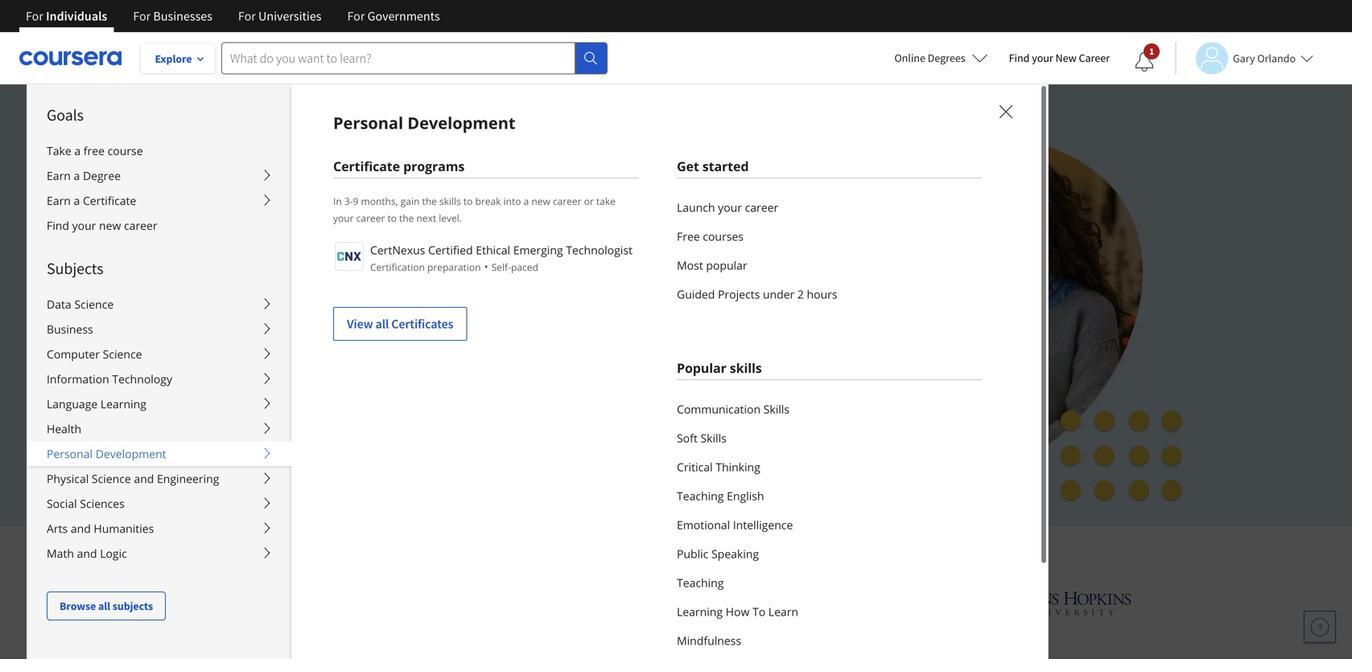 Task type: vqa. For each thing, say whether or not it's contained in the screenshot.
Explore
yes



Task type: describe. For each thing, give the bounding box(es) containing it.
class
[[486, 226, 526, 250]]

emotional intelligence
[[677, 518, 793, 533]]

mindfulness link
[[677, 627, 982, 656]]

sas image
[[757, 591, 819, 617]]

courses,
[[531, 226, 599, 250]]

thinking
[[716, 460, 760, 475]]

7-
[[265, 398, 276, 414]]

find your new career
[[47, 218, 157, 233]]

english
[[727, 489, 764, 504]]

most
[[677, 258, 703, 273]]

personal inside dropdown button
[[47, 447, 93, 462]]

communication
[[677, 402, 761, 417]]

included
[[611, 254, 682, 278]]

show notifications image
[[1135, 52, 1154, 72]]

popular skills
[[677, 360, 762, 377]]

new inside explore menu element
[[99, 218, 121, 233]]

preparation
[[427, 261, 481, 274]]

programs—all
[[490, 254, 607, 278]]

companies
[[726, 540, 825, 566]]

personal development menu item
[[291, 0, 1352, 660]]

how
[[726, 605, 750, 620]]

soft skills
[[677, 431, 727, 446]]

emotional intelligence link
[[677, 511, 982, 540]]

day inside button
[[276, 398, 297, 414]]

information technology button
[[27, 367, 291, 392]]

information
[[47, 372, 109, 387]]

view all certificates list
[[333, 241, 638, 341]]

learning how to learn link
[[677, 598, 982, 627]]

orlando
[[1257, 51, 1296, 66]]

learning how to learn
[[677, 605, 798, 620]]

certificate
[[404, 254, 485, 278]]

for for universities
[[238, 8, 256, 24]]

courses
[[703, 229, 744, 244]]

for universities
[[238, 8, 322, 24]]

in 3-9 months, gain the skills to break into a new career or take your career to the next level.
[[333, 195, 616, 225]]

explore button
[[141, 44, 215, 73]]

public speaking link
[[677, 540, 982, 569]]

and right arts on the left bottom of the page
[[71, 522, 91, 537]]

1 horizontal spatial skills
[[730, 360, 762, 377]]

a for certificate
[[74, 193, 80, 208]]

most popular
[[677, 258, 747, 273]]

money-
[[351, 436, 393, 451]]

social sciences
[[47, 497, 125, 512]]

/month,
[[229, 361, 274, 376]]

certificates
[[391, 316, 453, 332]]

world-
[[434, 226, 486, 250]]

degree
[[83, 168, 121, 183]]

most popular link
[[677, 251, 982, 280]]

guided projects under 2 hours
[[677, 287, 837, 302]]

get started
[[677, 158, 749, 175]]

partnername logo image
[[335, 242, 364, 271]]

get
[[677, 158, 699, 175]]

free courses
[[677, 229, 744, 244]]

skills inside in 3-9 months, gain the skills to break into a new career or take your career to the next level.
[[439, 195, 461, 208]]

your inside in 3-9 months, gain the skills to break into a new career or take your career to the next level.
[[333, 212, 354, 225]]

1 vertical spatial or
[[209, 436, 221, 451]]

career inside explore menu element
[[124, 218, 157, 233]]

health
[[47, 422, 81, 437]]

science for data
[[74, 297, 114, 312]]

job-
[[321, 254, 352, 278]]

emotional
[[677, 518, 730, 533]]

start
[[235, 398, 263, 414]]

gary orlando button
[[1175, 42, 1313, 74]]

science for computer
[[103, 347, 142, 362]]

career up courses,
[[553, 195, 582, 208]]

online degrees button
[[882, 40, 1001, 76]]

0 vertical spatial the
[[422, 195, 437, 208]]

for individuals
[[26, 8, 107, 24]]

teaching link
[[677, 569, 982, 598]]

self-
[[491, 261, 511, 274]]

access
[[295, 226, 348, 250]]

certified
[[428, 243, 473, 258]]

certnexus
[[370, 243, 425, 258]]

coursera image
[[19, 45, 122, 71]]

start 7-day free trial button
[[209, 387, 378, 425]]

popular
[[677, 360, 726, 377]]

certification
[[370, 261, 425, 274]]

learning inside language learning dropdown button
[[100, 397, 146, 412]]

speaking
[[711, 547, 759, 562]]

to
[[752, 605, 765, 620]]

degrees
[[928, 51, 965, 65]]

for for governments
[[347, 8, 365, 24]]

leading
[[508, 540, 574, 566]]

your for find your new career
[[1032, 51, 1053, 65]]

mindfulness
[[677, 634, 741, 649]]

and inside unlimited access to 7,000+ world-class courses, hands-on projects, and job-ready certificate programs—all included in your subscription
[[284, 254, 316, 278]]

plus
[[961, 540, 998, 566]]

personal development group
[[27, 0, 1352, 660]]

all for subjects
[[98, 600, 110, 614]]

to inside unlimited access to 7,000+ world-class courses, hands-on projects, and job-ready certificate programs—all included in your subscription
[[353, 226, 370, 250]]

leading universities and companies with coursera plus
[[503, 540, 998, 566]]

find your new career link
[[27, 213, 291, 238]]

1
[[1149, 45, 1154, 58]]

guided
[[677, 287, 715, 302]]

3-
[[344, 195, 353, 208]]

launch your career
[[677, 200, 778, 215]]

subjects
[[112, 600, 153, 614]]

ready
[[352, 254, 399, 278]]

find for find your new career
[[1009, 51, 1030, 65]]

development inside menu item
[[407, 112, 516, 134]]

view all certificates
[[347, 316, 453, 332]]

university of michigan image
[[663, 582, 706, 626]]

What do you want to learn? text field
[[221, 42, 575, 74]]

trial
[[326, 398, 352, 414]]

browse all subjects
[[60, 600, 153, 614]]

your inside unlimited access to 7,000+ world-class courses, hands-on projects, and job-ready certificate programs—all included in your subscription
[[209, 283, 247, 307]]

0 vertical spatial to
[[463, 195, 473, 208]]

subscription
[[252, 283, 353, 307]]

and left logic
[[77, 546, 97, 562]]

earn a certificate button
[[27, 188, 291, 213]]



Task type: locate. For each thing, give the bounding box(es) containing it.
and down emotional
[[687, 540, 721, 566]]

for
[[26, 8, 43, 24], [133, 8, 151, 24], [238, 8, 256, 24], [347, 8, 365, 24]]

technology
[[112, 372, 172, 387]]

for for individuals
[[26, 8, 43, 24]]

learning inside learning how to learn link
[[677, 605, 723, 620]]

1 vertical spatial day
[[327, 436, 348, 451]]

science inside computer science dropdown button
[[103, 347, 142, 362]]

the down gain
[[399, 212, 414, 225]]

guided projects under 2 hours link
[[677, 280, 982, 309]]

personal development up programs at the left top of page
[[333, 112, 516, 134]]

list
[[677, 193, 982, 309], [677, 395, 982, 660]]

to left break
[[463, 195, 473, 208]]

0 vertical spatial list
[[677, 193, 982, 309]]

johns hopkins university image
[[979, 589, 1132, 619]]

1 vertical spatial development
[[96, 447, 166, 462]]

certificate inside earn a certificate dropdown button
[[83, 193, 136, 208]]

social sciences button
[[27, 492, 291, 517]]

1 horizontal spatial the
[[422, 195, 437, 208]]

0 vertical spatial free
[[677, 229, 700, 244]]

1 horizontal spatial day
[[327, 436, 348, 451]]

for governments
[[347, 8, 440, 24]]

new
[[1056, 51, 1077, 65]]

computer science button
[[27, 342, 291, 367]]

teaching for teaching english
[[677, 489, 724, 504]]

level.
[[439, 212, 462, 225]]

1 vertical spatial the
[[399, 212, 414, 225]]

0 vertical spatial earn
[[47, 168, 71, 183]]

1 vertical spatial free
[[299, 398, 324, 414]]

earn a degree
[[47, 168, 121, 183]]

0 horizontal spatial personal development
[[47, 447, 166, 462]]

science up information technology
[[103, 347, 142, 362]]

personal development up the physical science and engineering on the bottom left of page
[[47, 447, 166, 462]]

gain
[[401, 195, 420, 208]]

learn
[[768, 605, 798, 620]]

free up most
[[677, 229, 700, 244]]

and up the subscription
[[284, 254, 316, 278]]

career
[[1079, 51, 1110, 65]]

math and logic button
[[27, 542, 291, 567]]

personal inside menu item
[[333, 112, 403, 134]]

0 vertical spatial skills
[[439, 195, 461, 208]]

your inside find your new career link
[[1032, 51, 1053, 65]]

development inside dropdown button
[[96, 447, 166, 462]]

earn for earn a certificate
[[47, 193, 71, 208]]

arts
[[47, 522, 68, 537]]

certificate up 9
[[333, 158, 400, 175]]

1 horizontal spatial with
[[830, 540, 868, 566]]

1 horizontal spatial skills
[[763, 402, 790, 417]]

your down 3-
[[333, 212, 354, 225]]

the up 'next'
[[422, 195, 437, 208]]

earn inside "popup button"
[[47, 168, 71, 183]]

online degrees
[[894, 51, 965, 65]]

3 for from the left
[[238, 8, 256, 24]]

2 teaching from the top
[[677, 576, 724, 591]]

banner navigation
[[13, 0, 453, 32]]

earn a certificate
[[47, 193, 136, 208]]

0 horizontal spatial to
[[353, 226, 370, 250]]

learning down information technology
[[100, 397, 146, 412]]

to up the ready
[[353, 226, 370, 250]]

0 horizontal spatial find
[[47, 218, 69, 233]]

your up courses
[[718, 200, 742, 215]]

0 horizontal spatial free
[[299, 398, 324, 414]]

1 horizontal spatial development
[[407, 112, 516, 134]]

explore menu element
[[27, 85, 291, 621]]

a for free
[[74, 143, 81, 159]]

development up programs at the left top of page
[[407, 112, 516, 134]]

skills right communication
[[763, 402, 790, 417]]

or inside in 3-9 months, gain the skills to break into a new career or take your career to the next level.
[[584, 195, 594, 208]]

universities
[[579, 540, 682, 566]]

certificate
[[333, 158, 400, 175], [83, 193, 136, 208]]

new
[[531, 195, 550, 208], [99, 218, 121, 233]]

your for launch your career
[[718, 200, 742, 215]]

find
[[1009, 51, 1030, 65], [47, 218, 69, 233]]

personal development inside menu item
[[333, 112, 516, 134]]

take
[[596, 195, 616, 208]]

1 vertical spatial skills
[[701, 431, 727, 446]]

0 horizontal spatial or
[[209, 436, 221, 451]]

1 list from the top
[[677, 193, 982, 309]]

14-
[[311, 436, 327, 451]]

day left money-
[[327, 436, 348, 451]]

all for certificates
[[375, 316, 389, 332]]

new inside in 3-9 months, gain the skills to break into a new career or take your career to the next level.
[[531, 195, 550, 208]]

a left the free
[[74, 143, 81, 159]]

personal up certificate programs
[[333, 112, 403, 134]]

close image
[[996, 101, 1016, 122]]

a left the degree
[[74, 168, 80, 183]]

science for physical
[[92, 472, 131, 487]]

0 horizontal spatial development
[[96, 447, 166, 462]]

learning up mindfulness
[[677, 605, 723, 620]]

your left new
[[1032, 51, 1053, 65]]

list containing launch your career
[[677, 193, 982, 309]]

certificate up find your new career
[[83, 193, 136, 208]]

skills for communication skills
[[763, 402, 790, 417]]

with
[[283, 436, 308, 451], [830, 540, 868, 566]]

public speaking
[[677, 547, 759, 562]]

sciences
[[80, 497, 125, 512]]

find down "earn a certificate" at left
[[47, 218, 69, 233]]

skills for soft skills
[[701, 431, 727, 446]]

earn a degree button
[[27, 163, 291, 188]]

with up teaching link
[[830, 540, 868, 566]]

0 vertical spatial day
[[276, 398, 297, 414]]

guarantee
[[422, 436, 481, 451]]

2 list from the top
[[677, 395, 982, 660]]

0 horizontal spatial certificate
[[83, 193, 136, 208]]

your
[[1032, 51, 1053, 65], [718, 200, 742, 215], [333, 212, 354, 225], [72, 218, 96, 233], [209, 283, 247, 307]]

1 horizontal spatial personal
[[333, 112, 403, 134]]

personal
[[333, 112, 403, 134], [47, 447, 93, 462]]

7,000+
[[374, 226, 429, 250]]

science up business
[[74, 297, 114, 312]]

a inside in 3-9 months, gain the skills to break into a new career or take your career to the next level.
[[524, 195, 529, 208]]

or $399 /year with 14-day money-back guarantee
[[209, 436, 481, 451]]

a for degree
[[74, 168, 80, 183]]

1 vertical spatial personal
[[47, 447, 93, 462]]

0 vertical spatial teaching
[[677, 489, 724, 504]]

0 vertical spatial personal
[[333, 112, 403, 134]]

for left businesses
[[133, 8, 151, 24]]

teaching down public
[[677, 576, 724, 591]]

free inside personal development menu item
[[677, 229, 700, 244]]

personal up physical
[[47, 447, 93, 462]]

next
[[416, 212, 436, 225]]

certificate programs
[[333, 158, 465, 175]]

1 horizontal spatial or
[[584, 195, 594, 208]]

a right the into
[[524, 195, 529, 208]]

1 vertical spatial to
[[387, 212, 397, 225]]

0 horizontal spatial personal
[[47, 447, 93, 462]]

or left $399 at the left bottom of the page
[[209, 436, 221, 451]]

0 horizontal spatial with
[[283, 436, 308, 451]]

4 for from the left
[[347, 8, 365, 24]]

0 vertical spatial development
[[407, 112, 516, 134]]

for left individuals
[[26, 8, 43, 24]]

1 horizontal spatial free
[[677, 229, 700, 244]]

in
[[687, 254, 702, 278]]

0 vertical spatial with
[[283, 436, 308, 451]]

None search field
[[221, 42, 608, 74]]

1 vertical spatial list
[[677, 395, 982, 660]]

new down "earn a certificate" at left
[[99, 218, 121, 233]]

1 vertical spatial earn
[[47, 193, 71, 208]]

1 horizontal spatial find
[[1009, 51, 1030, 65]]

start 7-day free trial
[[235, 398, 352, 414]]

free
[[677, 229, 700, 244], [299, 398, 324, 414]]

projects,
[[209, 254, 280, 278]]

1 horizontal spatial learning
[[677, 605, 723, 620]]

1 vertical spatial science
[[103, 347, 142, 362]]

your inside launch your career link
[[718, 200, 742, 215]]

0 horizontal spatial skills
[[701, 431, 727, 446]]

online
[[894, 51, 925, 65]]

1 vertical spatial find
[[47, 218, 69, 233]]

explore
[[155, 52, 192, 66]]

2 earn from the top
[[47, 193, 71, 208]]

for left governments
[[347, 8, 365, 24]]

0 vertical spatial skills
[[763, 402, 790, 417]]

teaching up emotional
[[677, 489, 724, 504]]

coursera
[[873, 540, 956, 566]]

9
[[353, 195, 358, 208]]

free left trial
[[299, 398, 324, 414]]

your inside find your new career link
[[72, 218, 96, 233]]

$399
[[224, 436, 250, 451]]

ethical
[[476, 243, 510, 258]]

earn inside dropdown button
[[47, 193, 71, 208]]

find your new career
[[1009, 51, 1110, 65]]

teaching for teaching
[[677, 576, 724, 591]]

0 vertical spatial new
[[531, 195, 550, 208]]

science inside physical science and engineering dropdown button
[[92, 472, 131, 487]]

1 vertical spatial certificate
[[83, 193, 136, 208]]

career down started
[[745, 200, 778, 215]]

started
[[702, 158, 749, 175]]

0 vertical spatial or
[[584, 195, 594, 208]]

free courses link
[[677, 222, 982, 251]]

development
[[407, 112, 516, 134], [96, 447, 166, 462]]

certificate inside personal development menu item
[[333, 158, 400, 175]]

all inside list
[[375, 316, 389, 332]]

1 vertical spatial learning
[[677, 605, 723, 620]]

find your new career link
[[1001, 48, 1118, 68]]

1 for from the left
[[26, 8, 43, 24]]

list for popular skills
[[677, 395, 982, 660]]

a inside earn a degree "popup button"
[[74, 168, 80, 183]]

1 button
[[1122, 43, 1167, 81]]

coursera plus image
[[209, 151, 454, 175]]

a
[[74, 143, 81, 159], [74, 168, 80, 183], [74, 193, 80, 208], [524, 195, 529, 208]]

technologist
[[566, 243, 633, 258]]

earn down earn a degree
[[47, 193, 71, 208]]

0 vertical spatial certificate
[[333, 158, 400, 175]]

new right the into
[[531, 195, 550, 208]]

find inside explore menu element
[[47, 218, 69, 233]]

1 horizontal spatial new
[[531, 195, 550, 208]]

learning
[[100, 397, 146, 412], [677, 605, 723, 620]]

find for find your new career
[[47, 218, 69, 233]]

1 vertical spatial all
[[98, 600, 110, 614]]

governments
[[367, 8, 440, 24]]

0 horizontal spatial skills
[[439, 195, 461, 208]]

information technology
[[47, 372, 172, 387]]

1 vertical spatial teaching
[[677, 576, 724, 591]]

1 vertical spatial new
[[99, 218, 121, 233]]

1 vertical spatial with
[[830, 540, 868, 566]]

skills up communication skills
[[730, 360, 762, 377]]

universities
[[258, 8, 322, 24]]

skills up level.
[[439, 195, 461, 208]]

career down earn a certificate dropdown button
[[124, 218, 157, 233]]

physical science and engineering button
[[27, 467, 291, 492]]

career inside list
[[745, 200, 778, 215]]

communication skills
[[677, 402, 790, 417]]

public
[[677, 547, 709, 562]]

list containing communication skills
[[677, 395, 982, 660]]

to down months,
[[387, 212, 397, 225]]

launch your career link
[[677, 193, 982, 222]]

popular
[[706, 258, 747, 273]]

and down personal development dropdown button
[[134, 472, 154, 487]]

a inside earn a certificate dropdown button
[[74, 193, 80, 208]]

a down earn a degree
[[74, 193, 80, 208]]

in
[[333, 195, 342, 208]]

university of illinois at urbana-champaign image
[[221, 591, 346, 617]]

skills right soft
[[701, 431, 727, 446]]

1 vertical spatial personal development
[[47, 447, 166, 462]]

skills
[[763, 402, 790, 417], [701, 431, 727, 446]]

your down "earn a certificate" at left
[[72, 218, 96, 233]]

science inside data science popup button
[[74, 297, 114, 312]]

1 horizontal spatial to
[[387, 212, 397, 225]]

list for get started
[[677, 193, 982, 309]]

browse all subjects button
[[47, 592, 166, 621]]

2 horizontal spatial to
[[463, 195, 473, 208]]

physical science and engineering
[[47, 472, 219, 487]]

0 vertical spatial personal development
[[333, 112, 516, 134]]

earn down take
[[47, 168, 71, 183]]

for for businesses
[[133, 8, 151, 24]]

your for find your new career
[[72, 218, 96, 233]]

0 vertical spatial science
[[74, 297, 114, 312]]

1 horizontal spatial personal development
[[333, 112, 516, 134]]

all right browse
[[98, 600, 110, 614]]

a inside take a free course link
[[74, 143, 81, 159]]

0 horizontal spatial all
[[98, 600, 110, 614]]

2 for from the left
[[133, 8, 151, 24]]

science up sciences
[[92, 472, 131, 487]]

help center image
[[1310, 618, 1330, 637]]

0 horizontal spatial day
[[276, 398, 297, 414]]

1 teaching from the top
[[677, 489, 724, 504]]

day right 'start' at left
[[276, 398, 297, 414]]

1 vertical spatial skills
[[730, 360, 762, 377]]

under
[[763, 287, 795, 302]]

your down projects,
[[209, 283, 247, 307]]

0 horizontal spatial learning
[[100, 397, 146, 412]]

0 vertical spatial find
[[1009, 51, 1030, 65]]

browse
[[60, 600, 96, 614]]

0 vertical spatial learning
[[100, 397, 146, 412]]

or left take
[[584, 195, 594, 208]]

with left the 14-
[[283, 436, 308, 451]]

1 horizontal spatial certificate
[[333, 158, 400, 175]]

/month, cancel anytime
[[229, 361, 363, 376]]

critical
[[677, 460, 713, 475]]

earn for earn a degree
[[47, 168, 71, 183]]

all inside "button"
[[98, 600, 110, 614]]

/year
[[250, 436, 280, 451]]

personal development inside dropdown button
[[47, 447, 166, 462]]

1 earn from the top
[[47, 168, 71, 183]]

paced
[[511, 261, 538, 274]]

into
[[503, 195, 521, 208]]

0 vertical spatial all
[[375, 316, 389, 332]]

career down months,
[[356, 212, 385, 225]]

1 horizontal spatial all
[[375, 316, 389, 332]]

for left the universities
[[238, 8, 256, 24]]

0 horizontal spatial the
[[399, 212, 414, 225]]

on
[[660, 226, 682, 250]]

0 horizontal spatial new
[[99, 218, 121, 233]]

2 vertical spatial science
[[92, 472, 131, 487]]

development up the physical science and engineering on the bottom left of page
[[96, 447, 166, 462]]

free inside button
[[299, 398, 324, 414]]

hours
[[807, 287, 837, 302]]

2 vertical spatial to
[[353, 226, 370, 250]]

physical
[[47, 472, 89, 487]]

all right view
[[375, 316, 389, 332]]

find left new
[[1009, 51, 1030, 65]]

take a free course
[[47, 143, 143, 159]]

take a free course link
[[27, 138, 291, 163]]



